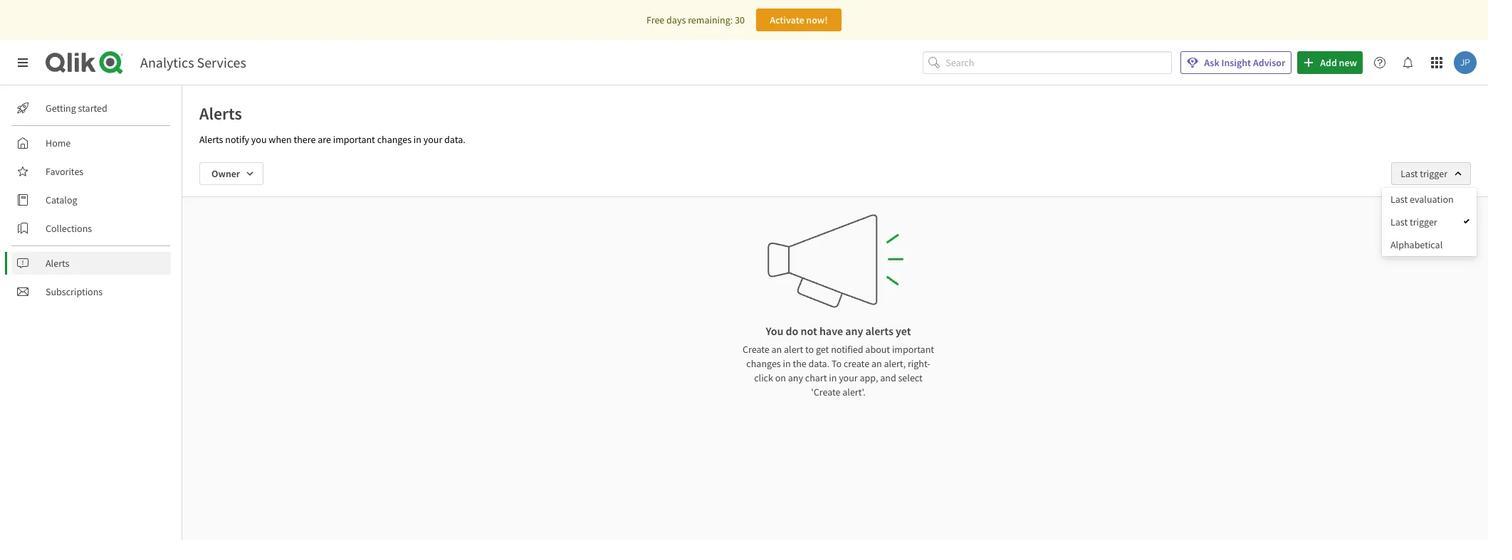 Task type: locate. For each thing, give the bounding box(es) containing it.
not
[[801, 324, 817, 338]]

started
[[78, 102, 107, 115]]

analytics services
[[140, 53, 246, 71]]

0 horizontal spatial data.
[[444, 133, 465, 146]]

catalog link
[[11, 189, 171, 211]]

important inside you do not have any alerts yet create an alert to get notified about important changes in the data. to create an alert, right- click on any chart in your app, and select 'create alert'.
[[892, 343, 934, 356]]

evaluation
[[1410, 193, 1454, 206]]

free days remaining: 30
[[647, 14, 745, 26]]

do
[[786, 324, 798, 338]]

last trigger
[[1401, 167, 1448, 180], [1391, 216, 1437, 229]]

select
[[898, 372, 923, 385]]

important right are
[[333, 133, 375, 146]]

last left evaluation
[[1391, 193, 1408, 206]]

last for last trigger option
[[1391, 216, 1408, 229]]

1 vertical spatial last
[[1391, 193, 1408, 206]]

to
[[805, 343, 814, 356]]

Search text field
[[946, 51, 1172, 74]]

1 vertical spatial last trigger
[[1391, 216, 1437, 229]]

trigger inside last trigger field
[[1420, 167, 1448, 180]]

data. inside you do not have any alerts yet create an alert to get notified about important changes in the data. to create an alert, right- click on any chart in your app, and select 'create alert'.
[[809, 357, 830, 370]]

list box
[[1382, 188, 1477, 256]]

1 horizontal spatial in
[[783, 357, 791, 370]]

create
[[844, 357, 869, 370]]

1 vertical spatial important
[[892, 343, 934, 356]]

last trigger for last trigger field
[[1401, 167, 1448, 180]]

list box inside filters region
[[1382, 188, 1477, 256]]

there
[[294, 133, 316, 146]]

last trigger up last evaluation
[[1401, 167, 1448, 180]]

your inside you do not have any alerts yet create an alert to get notified about important changes in the data. to create an alert, right- click on any chart in your app, and select 'create alert'.
[[839, 372, 858, 385]]

0 horizontal spatial important
[[333, 133, 375, 146]]

0 horizontal spatial any
[[788, 372, 803, 385]]

alerts left notify
[[199, 133, 223, 146]]

close sidebar menu image
[[17, 57, 28, 68]]

1 vertical spatial your
[[839, 372, 858, 385]]

last trigger for last trigger option
[[1391, 216, 1437, 229]]

an down about
[[871, 357, 882, 370]]

trigger down last evaluation
[[1410, 216, 1437, 229]]

1 horizontal spatial your
[[839, 372, 858, 385]]

1 vertical spatial any
[[788, 372, 803, 385]]

0 horizontal spatial in
[[414, 133, 421, 146]]

advisor
[[1253, 56, 1285, 69]]

0 horizontal spatial an
[[772, 343, 782, 356]]

alerts
[[866, 324, 893, 338]]

your
[[423, 133, 442, 146], [839, 372, 858, 385]]

1 vertical spatial data.
[[809, 357, 830, 370]]

2 horizontal spatial in
[[829, 372, 837, 385]]

alert'.
[[843, 386, 866, 399]]

changes up "click"
[[746, 357, 781, 370]]

important up right-
[[892, 343, 934, 356]]

last inside last trigger field
[[1401, 167, 1418, 180]]

1 vertical spatial trigger
[[1410, 216, 1437, 229]]

0 horizontal spatial changes
[[377, 133, 412, 146]]

notified
[[831, 343, 863, 356]]

subscriptions
[[46, 286, 103, 298]]

app,
[[860, 372, 878, 385]]

the
[[793, 357, 807, 370]]

trigger up evaluation
[[1420, 167, 1448, 180]]

last inside option
[[1391, 193, 1408, 206]]

1 horizontal spatial important
[[892, 343, 934, 356]]

2 vertical spatial alerts
[[46, 257, 69, 270]]

list box containing last evaluation
[[1382, 188, 1477, 256]]

trigger inside last trigger option
[[1410, 216, 1437, 229]]

1 vertical spatial changes
[[746, 357, 781, 370]]

alerts
[[199, 103, 242, 125], [199, 133, 223, 146], [46, 257, 69, 270]]

30
[[735, 14, 745, 26]]

in
[[414, 133, 421, 146], [783, 357, 791, 370], [829, 372, 837, 385]]

catalog
[[46, 194, 77, 206]]

any down the
[[788, 372, 803, 385]]

0 vertical spatial alerts
[[199, 103, 242, 125]]

favorites link
[[11, 160, 171, 183]]

important
[[333, 133, 375, 146], [892, 343, 934, 356]]

you do not have any alerts yet create an alert to get notified about important changes in the data. to create an alert, right- click on any chart in your app, and select 'create alert'.
[[743, 324, 934, 399]]

1 horizontal spatial changes
[[746, 357, 781, 370]]

about
[[865, 343, 890, 356]]

any up notified
[[845, 324, 863, 338]]

0 vertical spatial last
[[1401, 167, 1418, 180]]

an left alert
[[772, 343, 782, 356]]

0 vertical spatial your
[[423, 133, 442, 146]]

changes right are
[[377, 133, 412, 146]]

last
[[1401, 167, 1418, 180], [1391, 193, 1408, 206], [1391, 216, 1408, 229]]

last for last trigger field
[[1401, 167, 1418, 180]]

trigger
[[1420, 167, 1448, 180], [1410, 216, 1437, 229]]

collections link
[[11, 217, 171, 240]]

ask insight advisor
[[1204, 56, 1285, 69]]

0 horizontal spatial your
[[423, 133, 442, 146]]

2 vertical spatial in
[[829, 372, 837, 385]]

last up alphabetical
[[1391, 216, 1408, 229]]

0 vertical spatial an
[[772, 343, 782, 356]]

ask insight advisor button
[[1181, 51, 1292, 74]]

alerts up notify
[[199, 103, 242, 125]]

and
[[880, 372, 896, 385]]

alerts up subscriptions on the left of page
[[46, 257, 69, 270]]

1 horizontal spatial an
[[871, 357, 882, 370]]

1 horizontal spatial data.
[[809, 357, 830, 370]]

collections
[[46, 222, 92, 235]]

0 vertical spatial last trigger
[[1401, 167, 1448, 180]]

alphabetical
[[1391, 239, 1443, 251]]

free
[[647, 14, 665, 26]]

insight
[[1221, 56, 1251, 69]]

1 vertical spatial in
[[783, 357, 791, 370]]

last up last evaluation
[[1401, 167, 1418, 180]]

2 vertical spatial last
[[1391, 216, 1408, 229]]

changes
[[377, 133, 412, 146], [746, 357, 781, 370]]

0 vertical spatial trigger
[[1420, 167, 1448, 180]]

any
[[845, 324, 863, 338], [788, 372, 803, 385]]

on
[[775, 372, 786, 385]]

last inside last trigger option
[[1391, 216, 1408, 229]]

are
[[318, 133, 331, 146]]

last evaluation option
[[1382, 188, 1477, 211]]

to
[[832, 357, 842, 370]]

last trigger inside option
[[1391, 216, 1437, 229]]

0 vertical spatial data.
[[444, 133, 465, 146]]

0 vertical spatial any
[[845, 324, 863, 338]]

last trigger inside field
[[1401, 167, 1448, 180]]

alerts link
[[11, 252, 171, 275]]

data.
[[444, 133, 465, 146], [809, 357, 830, 370]]

last trigger up alphabetical
[[1391, 216, 1437, 229]]

an
[[772, 343, 782, 356], [871, 357, 882, 370]]

alerts inside "navigation pane" element
[[46, 257, 69, 270]]



Task type: describe. For each thing, give the bounding box(es) containing it.
activate now!
[[770, 14, 828, 26]]

get
[[816, 343, 829, 356]]

subscriptions link
[[11, 281, 171, 303]]

analytics
[[140, 53, 194, 71]]

1 vertical spatial alerts
[[199, 133, 223, 146]]

have
[[820, 324, 843, 338]]

you
[[251, 133, 267, 146]]

yet
[[896, 324, 911, 338]]

changes inside you do not have any alerts yet create an alert to get notified about important changes in the data. to create an alert, right- click on any chart in your app, and select 'create alert'.
[[746, 357, 781, 370]]

1 horizontal spatial any
[[845, 324, 863, 338]]

alert,
[[884, 357, 906, 370]]

'create
[[811, 386, 841, 399]]

alert
[[784, 343, 803, 356]]

alphabetical option
[[1382, 234, 1477, 256]]

home
[[46, 137, 71, 150]]

getting
[[46, 102, 76, 115]]

last trigger option
[[1382, 211, 1477, 234]]

searchbar element
[[923, 51, 1172, 74]]

days
[[667, 14, 686, 26]]

favorites
[[46, 165, 83, 178]]

when
[[269, 133, 292, 146]]

create
[[743, 343, 770, 356]]

remaining:
[[688, 14, 733, 26]]

last evaluation
[[1391, 193, 1454, 206]]

home link
[[11, 132, 171, 155]]

alerts notify you when there are important changes in your data.
[[199, 133, 465, 146]]

activate now! link
[[756, 9, 842, 31]]

getting started
[[46, 102, 107, 115]]

activate
[[770, 14, 804, 26]]

chart
[[805, 372, 827, 385]]

trigger for last trigger option
[[1410, 216, 1437, 229]]

getting started link
[[11, 97, 171, 120]]

0 vertical spatial in
[[414, 133, 421, 146]]

last for the last evaluation option
[[1391, 193, 1408, 206]]

you
[[766, 324, 784, 338]]

filters region
[[0, 0, 1488, 540]]

Last trigger field
[[1392, 162, 1471, 185]]

analytics services element
[[140, 53, 246, 71]]

1 vertical spatial an
[[871, 357, 882, 370]]

now!
[[806, 14, 828, 26]]

notify
[[225, 133, 249, 146]]

trigger for last trigger field
[[1420, 167, 1448, 180]]

0 vertical spatial important
[[333, 133, 375, 146]]

navigation pane element
[[0, 91, 182, 309]]

right-
[[908, 357, 930, 370]]

0 vertical spatial changes
[[377, 133, 412, 146]]

click
[[754, 372, 773, 385]]

ask
[[1204, 56, 1220, 69]]

services
[[197, 53, 246, 71]]



Task type: vqa. For each thing, say whether or not it's contained in the screenshot.
APP,
yes



